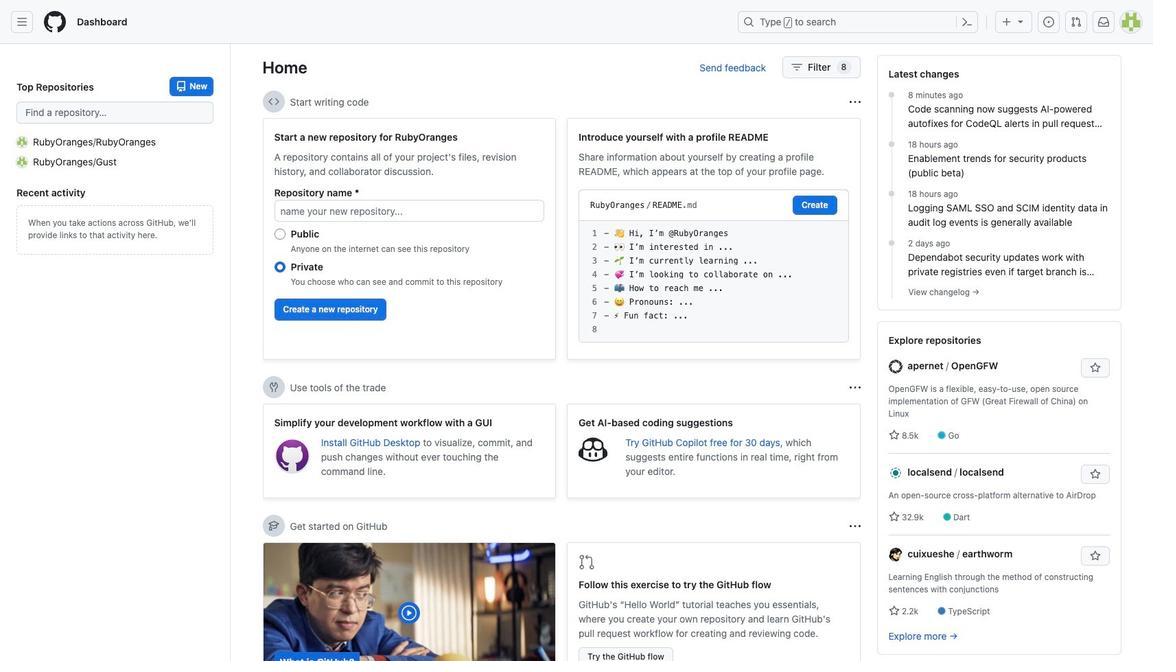 Task type: vqa. For each thing, say whether or not it's contained in the screenshot.
3rd repo icon
no



Task type: describe. For each thing, give the bounding box(es) containing it.
issue opened image
[[1044, 16, 1055, 27]]

dot fill image
[[886, 188, 897, 199]]

filter image
[[792, 62, 803, 73]]

play image
[[401, 605, 418, 621]]

plus image
[[1002, 16, 1013, 27]]

star image for @cuixueshe profile image
[[889, 606, 900, 617]]

start a new repository element
[[263, 118, 556, 360]]

@apernet profile image
[[889, 360, 903, 374]]

code image
[[268, 96, 279, 107]]

3 dot fill image from the top
[[886, 238, 897, 249]]

introduce yourself with a profile readme element
[[567, 118, 861, 360]]

why am i seeing this? image for try the github flow element
[[850, 521, 861, 532]]

git pull request image
[[1071, 16, 1082, 27]]

what is github? element
[[263, 542, 556, 661]]

star image for @localsend profile image
[[889, 512, 900, 522]]

name your new repository... text field
[[274, 200, 544, 222]]

triangle down image
[[1015, 16, 1026, 27]]

try the github flow element
[[567, 542, 861, 661]]

star this repository image
[[1090, 469, 1101, 480]]

homepage image
[[44, 11, 66, 33]]

1 dot fill image from the top
[[886, 89, 897, 100]]

star image
[[889, 430, 900, 441]]

none submit inside introduce yourself with a profile readme element
[[793, 196, 837, 215]]

why am i seeing this? image for get ai-based coding suggestions element
[[850, 382, 861, 393]]



Task type: locate. For each thing, give the bounding box(es) containing it.
1 star this repository image from the top
[[1090, 363, 1101, 374]]

0 vertical spatial star this repository image
[[1090, 363, 1101, 374]]

Find a repository… text field
[[16, 102, 214, 124]]

2 vertical spatial dot fill image
[[886, 238, 897, 249]]

why am i seeing this? image
[[850, 96, 861, 107]]

star image down @cuixueshe profile image
[[889, 606, 900, 617]]

notifications image
[[1099, 16, 1110, 27]]

why am i seeing this? image
[[850, 382, 861, 393], [850, 521, 861, 532]]

0 vertical spatial why am i seeing this? image
[[850, 382, 861, 393]]

dot fill image right why am i seeing this? image
[[886, 89, 897, 100]]

1 vertical spatial dot fill image
[[886, 139, 897, 150]]

dot fill image
[[886, 89, 897, 100], [886, 139, 897, 150], [886, 238, 897, 249]]

2 why am i seeing this? image from the top
[[850, 521, 861, 532]]

star image
[[889, 512, 900, 522], [889, 606, 900, 617]]

command palette image
[[962, 16, 973, 27]]

1 why am i seeing this? image from the top
[[850, 382, 861, 393]]

explore repositories navigation
[[877, 321, 1122, 655]]

git pull request image
[[579, 554, 595, 571]]

explore element
[[877, 55, 1122, 661]]

dot fill image up dot fill icon
[[886, 139, 897, 150]]

star this repository image
[[1090, 363, 1101, 374], [1090, 551, 1101, 562]]

None radio
[[274, 229, 285, 240], [274, 262, 285, 273], [274, 229, 285, 240], [274, 262, 285, 273]]

rubyoranges image
[[16, 136, 27, 147]]

1 vertical spatial why am i seeing this? image
[[850, 521, 861, 532]]

Top Repositories search field
[[16, 102, 214, 124]]

1 vertical spatial star this repository image
[[1090, 551, 1101, 562]]

2 star image from the top
[[889, 606, 900, 617]]

github desktop image
[[274, 438, 310, 474]]

get ai-based coding suggestions element
[[567, 404, 861, 498]]

what is github? image
[[263, 543, 555, 661]]

None submit
[[793, 196, 837, 215]]

0 vertical spatial dot fill image
[[886, 89, 897, 100]]

star this repository image for @apernet profile icon
[[1090, 363, 1101, 374]]

0 vertical spatial star image
[[889, 512, 900, 522]]

mortar board image
[[268, 520, 279, 531]]

1 star image from the top
[[889, 512, 900, 522]]

simplify your development workflow with a gui element
[[263, 404, 556, 498]]

2 star this repository image from the top
[[1090, 551, 1101, 562]]

star image up @cuixueshe profile image
[[889, 512, 900, 522]]

1 vertical spatial star image
[[889, 606, 900, 617]]

@cuixueshe profile image
[[889, 548, 903, 562]]

dot fill image down dot fill icon
[[886, 238, 897, 249]]

star this repository image for @cuixueshe profile image
[[1090, 551, 1101, 562]]

gust image
[[16, 156, 27, 167]]

tools image
[[268, 382, 279, 393]]

@localsend profile image
[[889, 466, 903, 480]]

2 dot fill image from the top
[[886, 139, 897, 150]]



